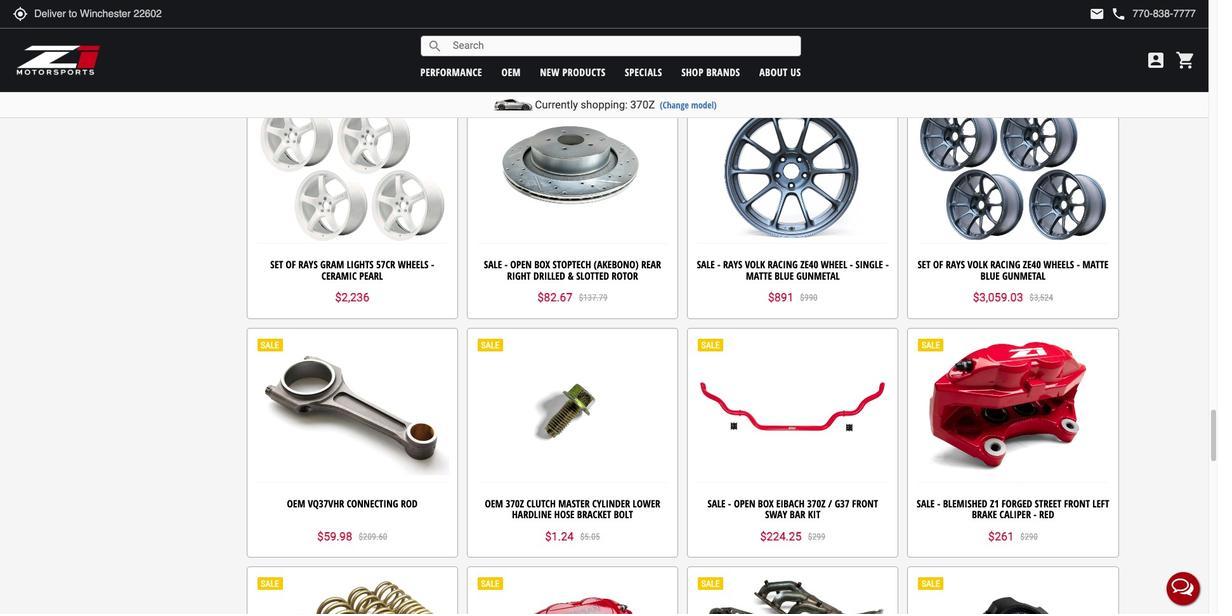 Task type: vqa. For each thing, say whether or not it's contained in the screenshot.


Task type: describe. For each thing, give the bounding box(es) containing it.
caliper
[[1000, 508, 1032, 522]]

$261 $290
[[989, 530, 1038, 543]]

$82.67
[[538, 291, 573, 304]]

oem 370z clutch master cylinder lower hardline hose bracket bolt
[[485, 497, 661, 522]]

shop brands
[[682, 65, 741, 79]]

(change
[[660, 99, 689, 111]]

account_box
[[1146, 50, 1167, 70]]

$891
[[768, 291, 794, 304]]

sale for sale - open box eibach 370z / g37 front sway bar kit
[[708, 497, 726, 511]]

$599.98 $869.99
[[535, 52, 611, 65]]

products
[[563, 65, 606, 79]]

about us
[[760, 65, 801, 79]]

box for whiteline
[[975, 19, 991, 33]]

(akebono)
[[594, 258, 639, 272]]

right
[[507, 269, 531, 283]]

- inside sale - open box stoptech (akebono) rear right drilled & slotted rotor
[[505, 258, 508, 272]]

$59.98
[[317, 530, 352, 543]]

blemished for rotors
[[511, 19, 555, 33]]

- inside set of rays volk racing ze40 wheels - matte blue gunmetal
[[1077, 258, 1080, 272]]

$3,059.03 $3,524
[[974, 291, 1054, 304]]

- inside set of rays gram lights 57cr wheels - ceramic pearl
[[431, 258, 434, 272]]

performance
[[421, 65, 482, 79]]

box for eibach
[[758, 497, 774, 511]]

rear inside sale - open box stoptech (akebono) rear right drilled & slotted rotor
[[642, 258, 661, 272]]

master
[[559, 497, 590, 511]]

about us link
[[760, 65, 801, 79]]

bolt
[[614, 508, 633, 522]]

sale for sale - blemished z1 2 piece akebono rear brake rotors
[[484, 19, 502, 33]]

$5.99 $19.99
[[764, 52, 823, 65]]

about
[[760, 65, 788, 79]]

phone
[[1112, 6, 1127, 22]]

my_location
[[13, 6, 28, 22]]

sale - open box eibach 370z / g37 front sway bar kit
[[708, 497, 879, 522]]

front inside "sale - open box eibach 370z / g37 front sway bar kit"
[[853, 497, 879, 511]]

wheels for ze40
[[1044, 258, 1075, 272]]

set for set of rays volk racing ze40 wheels - matte blue gunmetal
[[918, 258, 931, 272]]

sale - open box stoptech (akebono) rear right drilled & slotted rotor
[[484, 258, 661, 283]]

blemished for caliper
[[943, 497, 988, 511]]

gram
[[320, 258, 344, 272]]

hardline
[[512, 508, 552, 522]]

$209.60
[[359, 532, 387, 542]]

/
[[828, 497, 833, 511]]

box for wiseco
[[307, 19, 323, 33]]

ssqv
[[789, 30, 808, 44]]

$869.99
[[582, 54, 611, 64]]

sale - blemished z1 2 piece akebono rear brake rotors
[[484, 19, 661, 44]]

stoptech
[[553, 258, 591, 272]]

blue inside 'sale - rays volk racing ze40 wheel - single - matte blue gunmetal'
[[775, 269, 794, 283]]

model)
[[692, 99, 717, 111]]

sale for sale - open box wiseco vq37 forged piston - single
[[256, 19, 274, 33]]

forged inside sale - open box wiseco vq37 forged piston - single
[[381, 19, 412, 33]]

rays for set of rays volk racing ze40 wheels - matte blue gunmetal
[[946, 258, 966, 272]]

z1 for caliper
[[990, 497, 1000, 511]]

$224.25
[[761, 530, 802, 543]]

new products link
[[540, 65, 606, 79]]

$82.67 $137.79
[[538, 291, 608, 304]]

vq37vhr
[[308, 497, 344, 511]]

sale - rays volk racing ze40 wheel - single - matte blue gunmetal
[[697, 258, 889, 283]]

rotors
[[571, 30, 602, 44]]

box for weld-
[[756, 19, 772, 33]]

red
[[1040, 508, 1055, 522]]

ze40 for wheels
[[1023, 258, 1042, 272]]

$5.99
[[764, 52, 792, 65]]

sale for sale - rays volk racing ze40 wheel - single - matte blue gunmetal
[[697, 258, 715, 272]]

sale - blemished z1 forged street front left brake caliper - red
[[917, 497, 1110, 522]]

lower
[[633, 497, 661, 511]]

oem link
[[502, 65, 521, 79]]

akebono
[[600, 19, 639, 33]]

of for set of rays gram lights 57cr wheels - ceramic pearl
[[286, 258, 296, 272]]

$137.79
[[579, 293, 608, 303]]

wheel
[[821, 258, 848, 272]]

&
[[568, 269, 574, 283]]

drilled
[[534, 269, 566, 283]]

$990
[[800, 293, 818, 303]]

- inside sale - open box weld-on blow off valve flange (hks ssqv type bov)
[[726, 19, 729, 33]]

eibach
[[777, 497, 805, 511]]

370z inside oem 370z clutch master cylinder lower hardline hose bracket bolt
[[506, 497, 524, 511]]

valve
[[857, 19, 881, 33]]

sale for sale - open box stoptech (akebono) rear right drilled & slotted rotor
[[484, 258, 502, 272]]

brands
[[707, 65, 741, 79]]

single
[[339, 30, 366, 44]]

shopping_cart link
[[1173, 50, 1196, 70]]

vq37
[[358, 19, 378, 33]]

mail link
[[1090, 6, 1105, 22]]

- inside "sale - open box eibach 370z / g37 front sway bar kit"
[[728, 497, 732, 511]]

sale - open box wiseco vq37 forged piston - single
[[256, 19, 448, 44]]

set for set of rays gram lights 57cr wheels - ceramic pearl
[[270, 258, 283, 272]]

$19.99
[[799, 54, 823, 64]]

ceramic
[[322, 269, 357, 283]]

rays for set of rays gram lights 57cr wheels - ceramic pearl
[[299, 258, 318, 272]]

single
[[856, 258, 884, 272]]

new
[[540, 65, 560, 79]]

front inside sale - blemished z1 forged street front left brake caliper - red
[[1065, 497, 1091, 511]]

currently
[[535, 98, 578, 111]]

(hks
[[768, 30, 786, 44]]

sale for sale - open box weld-on blow off valve flange (hks ssqv type bov)
[[706, 19, 724, 33]]

rod
[[401, 497, 418, 511]]

$599.98
[[535, 52, 576, 65]]

sway inside "sale - open box eibach 370z / g37 front sway bar kit"
[[766, 508, 788, 522]]

ze40 for wheel
[[801, 258, 819, 272]]

- inside sale - blemished z1 2 piece akebono rear brake rotors
[[505, 19, 508, 33]]

oem for oem vq37vhr connecting rod
[[287, 497, 305, 511]]

bracket
[[577, 508, 612, 522]]

connecting
[[347, 497, 398, 511]]

$261
[[989, 530, 1015, 543]]

slotted
[[576, 269, 609, 283]]

weld-
[[774, 19, 800, 33]]

specials link
[[625, 65, 663, 79]]

pearl
[[359, 269, 383, 283]]



Task type: locate. For each thing, give the bounding box(es) containing it.
0 horizontal spatial 370z
[[506, 497, 524, 511]]

$299
[[808, 532, 826, 542]]

sale
[[256, 19, 274, 33], [484, 19, 502, 33], [706, 19, 724, 33], [925, 19, 943, 33], [484, 258, 502, 272], [697, 258, 715, 272], [708, 497, 726, 511], [917, 497, 935, 511]]

blemished left caliper on the right of page
[[943, 497, 988, 511]]

$59.98 $209.60
[[317, 530, 387, 543]]

1 vertical spatial forged
[[1002, 497, 1033, 511]]

1 vertical spatial z1
[[990, 497, 1000, 511]]

open inside sale - open box wiseco vq37 forged piston - single
[[283, 19, 304, 33]]

bov)
[[832, 30, 851, 44]]

performance link
[[421, 65, 482, 79]]

sale for sale - blemished z1 forged street front left brake caliper - red
[[917, 497, 935, 511]]

racing
[[768, 258, 798, 272], [991, 258, 1021, 272]]

open left whiteline
[[951, 19, 973, 33]]

open for wiseco
[[283, 19, 304, 33]]

search
[[428, 38, 443, 54]]

370z left clutch
[[506, 497, 524, 511]]

1 horizontal spatial rays
[[723, 258, 743, 272]]

box for stoptech
[[535, 258, 550, 272]]

1 horizontal spatial blemished
[[943, 497, 988, 511]]

z1 motorsports logo image
[[16, 44, 101, 76]]

box left whiteline
[[975, 19, 991, 33]]

on
[[800, 19, 812, 33]]

$224.25 $299
[[761, 530, 826, 543]]

1 horizontal spatial ze40
[[1023, 258, 1042, 272]]

account_box link
[[1143, 50, 1170, 70]]

box inside sale - open box stoptech (akebono) rear right drilled & slotted rotor
[[535, 258, 550, 272]]

1 horizontal spatial set
[[918, 258, 931, 272]]

1 horizontal spatial gunmetal
[[1003, 269, 1046, 283]]

1 horizontal spatial wheels
[[1044, 258, 1075, 272]]

racing up $891
[[768, 258, 798, 272]]

0 horizontal spatial volk
[[745, 258, 766, 272]]

blue inside set of rays volk racing ze40 wheels - matte blue gunmetal
[[981, 269, 1000, 283]]

oem left 'hardline'
[[485, 497, 503, 511]]

racing inside set of rays volk racing ze40 wheels - matte blue gunmetal
[[991, 258, 1021, 272]]

open for eibach
[[734, 497, 756, 511]]

racing up $3,059.03
[[991, 258, 1021, 272]]

sway left mail link
[[1062, 19, 1084, 33]]

left
[[1093, 497, 1110, 511]]

2 volk from the left
[[968, 258, 988, 272]]

racing for gunmetal
[[991, 258, 1021, 272]]

wheels right 57cr in the left of the page
[[398, 258, 429, 272]]

1 horizontal spatial 370z
[[631, 98, 655, 111]]

3 rays from the left
[[946, 258, 966, 272]]

0 vertical spatial z1
[[558, 19, 567, 33]]

blow
[[814, 19, 838, 33]]

ze40 inside set of rays volk racing ze40 wheels - matte blue gunmetal
[[1023, 258, 1042, 272]]

box left the eibach
[[758, 497, 774, 511]]

blemished
[[511, 19, 555, 33], [943, 497, 988, 511]]

set inside set of rays volk racing ze40 wheels - matte blue gunmetal
[[918, 258, 931, 272]]

blemished inside sale - blemished z1 forged street front left brake caliper - red
[[943, 497, 988, 511]]

$5.05
[[580, 532, 600, 542]]

sale inside sale - open box stoptech (akebono) rear right drilled & slotted rotor
[[484, 258, 502, 272]]

0 horizontal spatial ze40
[[801, 258, 819, 272]]

brake inside sale - blemished z1 forged street front left brake caliper - red
[[972, 508, 998, 522]]

bar inside "sale - open box eibach 370z / g37 front sway bar kit"
[[790, 508, 806, 522]]

0 horizontal spatial blemished
[[511, 19, 555, 33]]

cylinder
[[592, 497, 631, 511]]

shopping_cart
[[1176, 50, 1196, 70]]

volk inside 'sale - rays volk racing ze40 wheel - single - matte blue gunmetal'
[[745, 258, 766, 272]]

0 horizontal spatial blue
[[775, 269, 794, 283]]

$1.24
[[545, 530, 574, 543]]

ze40 left wheel at the top right of page
[[801, 258, 819, 272]]

370z left the (change
[[631, 98, 655, 111]]

1 rays from the left
[[299, 258, 318, 272]]

0 vertical spatial blemished
[[511, 19, 555, 33]]

1 vertical spatial bar
[[790, 508, 806, 522]]

wheels inside set of rays gram lights 57cr wheels - ceramic pearl
[[398, 258, 429, 272]]

oem
[[502, 65, 521, 79], [287, 497, 305, 511], [485, 497, 503, 511]]

open for stoptech
[[510, 258, 532, 272]]

2 of from the left
[[934, 258, 944, 272]]

set inside set of rays gram lights 57cr wheels - ceramic pearl
[[270, 258, 283, 272]]

wiseco
[[325, 19, 355, 33]]

0 horizontal spatial sway
[[766, 508, 788, 522]]

0 vertical spatial sway
[[1062, 19, 1084, 33]]

oem for oem 370z clutch master cylinder lower hardline hose bracket bolt
[[485, 497, 503, 511]]

open left the eibach
[[734, 497, 756, 511]]

1 horizontal spatial bar
[[1087, 19, 1102, 33]]

-
[[277, 19, 280, 33], [445, 19, 448, 33], [505, 19, 508, 33], [726, 19, 729, 33], [946, 19, 949, 33], [431, 258, 434, 272], [505, 258, 508, 272], [718, 258, 721, 272], [850, 258, 853, 272], [886, 258, 889, 272], [1077, 258, 1080, 272], [728, 497, 732, 511], [938, 497, 941, 511], [1034, 508, 1037, 522]]

set
[[270, 258, 283, 272], [918, 258, 931, 272]]

0 horizontal spatial z1
[[558, 19, 567, 33]]

front
[[853, 497, 879, 511], [1065, 497, 1091, 511]]

wheels inside set of rays volk racing ze40 wheels - matte blue gunmetal
[[1044, 258, 1075, 272]]

of for set of rays volk racing ze40 wheels - matte blue gunmetal
[[934, 258, 944, 272]]

set of rays volk racing ze40 wheels - matte blue gunmetal
[[918, 258, 1109, 283]]

forged right the vq37 on the left top of page
[[381, 19, 412, 33]]

box
[[307, 19, 323, 33], [756, 19, 772, 33], [975, 19, 991, 33], [535, 258, 550, 272], [758, 497, 774, 511]]

shop brands link
[[682, 65, 741, 79]]

wheels up '$3,524'
[[1044, 258, 1075, 272]]

box inside sale - open box wiseco vq37 forged piston - single
[[307, 19, 323, 33]]

0 horizontal spatial forged
[[381, 19, 412, 33]]

2 front from the left
[[1065, 497, 1091, 511]]

0 horizontal spatial rays
[[299, 258, 318, 272]]

bar left kit at the right
[[790, 508, 806, 522]]

box inside sale - open box weld-on blow off valve flange (hks ssqv type bov)
[[756, 19, 772, 33]]

1 horizontal spatial brake
[[972, 508, 998, 522]]

1 of from the left
[[286, 258, 296, 272]]

brake for forged
[[972, 508, 998, 522]]

open inside "sale - open box eibach 370z / g37 front sway bar kit"
[[734, 497, 756, 511]]

open inside sale - open box stoptech (akebono) rear right drilled & slotted rotor
[[510, 258, 532, 272]]

mail
[[1090, 6, 1105, 22]]

us
[[791, 65, 801, 79]]

2 gunmetal from the left
[[1003, 269, 1046, 283]]

street
[[1035, 497, 1062, 511]]

sale inside sale - blemished z1 forged street front left brake caliper - red
[[917, 497, 935, 511]]

0 horizontal spatial gunmetal
[[797, 269, 840, 283]]

$3,059.03
[[974, 291, 1024, 304]]

1 horizontal spatial of
[[934, 258, 944, 272]]

1 horizontal spatial z1
[[990, 497, 1000, 511]]

lights
[[347, 258, 374, 272]]

1 vertical spatial blemished
[[943, 497, 988, 511]]

set of rays gram lights 57cr wheels - ceramic pearl
[[270, 258, 434, 283]]

1 gunmetal from the left
[[797, 269, 840, 283]]

off
[[840, 19, 855, 33]]

z1 left 2
[[558, 19, 567, 33]]

$2,236
[[335, 291, 370, 304]]

2 racing from the left
[[991, 258, 1021, 272]]

0 vertical spatial forged
[[381, 19, 412, 33]]

brake inside sale - blemished z1 2 piece akebono rear brake rotors
[[544, 30, 569, 44]]

whiteline
[[994, 19, 1037, 33]]

0 horizontal spatial front
[[853, 497, 879, 511]]

1 horizontal spatial blue
[[981, 269, 1000, 283]]

1 horizontal spatial volk
[[968, 258, 988, 272]]

forged
[[381, 19, 412, 33], [1002, 497, 1033, 511]]

open left the (hks
[[732, 19, 753, 33]]

hose
[[555, 508, 575, 522]]

1 horizontal spatial sway
[[1062, 19, 1084, 33]]

1 horizontal spatial front
[[1065, 497, 1091, 511]]

oem for 'oem' link
[[502, 65, 521, 79]]

gunmetal
[[797, 269, 840, 283], [1003, 269, 1046, 283]]

of inside set of rays gram lights 57cr wheels - ceramic pearl
[[286, 258, 296, 272]]

sale inside sale - open box wiseco vq37 forged piston - single
[[256, 19, 274, 33]]

z1 inside sale - blemished z1 forged street front left brake caliper - red
[[990, 497, 1000, 511]]

box left weld-
[[756, 19, 772, 33]]

volk inside set of rays volk racing ze40 wheels - matte blue gunmetal
[[968, 258, 988, 272]]

brake for 2
[[544, 30, 569, 44]]

blemished inside sale - blemished z1 2 piece akebono rear brake rotors
[[511, 19, 555, 33]]

2 ze40 from the left
[[1023, 258, 1042, 272]]

$3,524
[[1030, 293, 1054, 303]]

open
[[283, 19, 304, 33], [732, 19, 753, 33], [951, 19, 973, 33], [510, 258, 532, 272], [734, 497, 756, 511]]

z1 inside sale - blemished z1 2 piece akebono rear brake rotors
[[558, 19, 567, 33]]

rays
[[299, 258, 318, 272], [723, 258, 743, 272], [946, 258, 966, 272]]

clutch
[[527, 497, 556, 511]]

1 horizontal spatial forged
[[1002, 497, 1033, 511]]

57cr
[[376, 258, 396, 272]]

box right right
[[535, 258, 550, 272]]

ze40 up '$3,524'
[[1023, 258, 1042, 272]]

volk
[[745, 258, 766, 272], [968, 258, 988, 272]]

1 volk from the left
[[745, 258, 766, 272]]

set right single
[[918, 258, 931, 272]]

bar left the phone
[[1087, 19, 1102, 33]]

blue up $891
[[775, 269, 794, 283]]

sale inside sale - open box weld-on blow off valve flange (hks ssqv type bov)
[[706, 19, 724, 33]]

kit
[[808, 508, 821, 522]]

front right the g37 at the bottom of page
[[853, 497, 879, 511]]

370z left /
[[808, 497, 826, 511]]

2
[[569, 19, 574, 33]]

box inside "sale - open box eibach 370z / g37 front sway bar kit"
[[758, 497, 774, 511]]

shopping:
[[581, 98, 628, 111]]

gunmetal up "$3,059.03 $3,524"
[[1003, 269, 1046, 283]]

mail phone
[[1090, 6, 1127, 22]]

front left 'left'
[[1065, 497, 1091, 511]]

rear right rotor
[[642, 258, 661, 272]]

matte inside 'sale - rays volk racing ze40 wheel - single - matte blue gunmetal'
[[746, 269, 772, 283]]

gunmetal up $990
[[797, 269, 840, 283]]

2 set from the left
[[918, 258, 931, 272]]

1 set from the left
[[270, 258, 283, 272]]

1 wheels from the left
[[398, 258, 429, 272]]

Search search field
[[443, 36, 801, 56]]

of
[[286, 258, 296, 272], [934, 258, 944, 272]]

0 horizontal spatial of
[[286, 258, 296, 272]]

flange
[[735, 30, 765, 44]]

wheels for 57cr
[[398, 258, 429, 272]]

2 blue from the left
[[981, 269, 1000, 283]]

1 vertical spatial sway
[[766, 508, 788, 522]]

z1 left caliper on the right of page
[[990, 497, 1000, 511]]

0 horizontal spatial set
[[270, 258, 283, 272]]

racing inside 'sale - rays volk racing ze40 wheel - single - matte blue gunmetal'
[[768, 258, 798, 272]]

type
[[811, 30, 829, 44]]

oem left vq37vhr
[[287, 497, 305, 511]]

rays inside 'sale - rays volk racing ze40 wheel - single - matte blue gunmetal'
[[723, 258, 743, 272]]

open left wiseco
[[283, 19, 304, 33]]

0 vertical spatial brake
[[544, 30, 569, 44]]

0 horizontal spatial wheels
[[398, 258, 429, 272]]

sway up the "$224.25"
[[766, 508, 788, 522]]

volk for gunmetal
[[968, 258, 988, 272]]

rear
[[641, 19, 661, 33], [1040, 19, 1059, 33], [642, 258, 661, 272]]

1 vertical spatial brake
[[972, 508, 998, 522]]

1 ze40 from the left
[[801, 258, 819, 272]]

1 racing from the left
[[768, 258, 798, 272]]

sale for sale - open box whiteline rear sway bar
[[925, 19, 943, 33]]

brake up $261
[[972, 508, 998, 522]]

rays inside set of rays gram lights 57cr wheels - ceramic pearl
[[299, 258, 318, 272]]

volk for matte
[[745, 258, 766, 272]]

sale inside sale - blemished z1 2 piece akebono rear brake rotors
[[484, 19, 502, 33]]

sale - open box weld-on blow off valve flange (hks ssqv type bov)
[[706, 19, 881, 44]]

1 blue from the left
[[775, 269, 794, 283]]

gunmetal inside set of rays volk racing ze40 wheels - matte blue gunmetal
[[1003, 269, 1046, 283]]

set left gram
[[270, 258, 283, 272]]

blemished left 2
[[511, 19, 555, 33]]

forged inside sale - blemished z1 forged street front left brake caliper - red
[[1002, 497, 1033, 511]]

oem left new
[[502, 65, 521, 79]]

racing for matte
[[768, 258, 798, 272]]

g37
[[835, 497, 850, 511]]

oem inside oem 370z clutch master cylinder lower hardline hose bracket bolt
[[485, 497, 503, 511]]

1 front from the left
[[853, 497, 879, 511]]

brake left 2
[[544, 30, 569, 44]]

brake
[[544, 30, 569, 44], [972, 508, 998, 522]]

1 horizontal spatial matte
[[1083, 258, 1109, 272]]

$891 $990
[[768, 291, 818, 304]]

2 horizontal spatial rays
[[946, 258, 966, 272]]

open inside sale - open box weld-on blow off valve flange (hks ssqv type bov)
[[732, 19, 753, 33]]

sale inside 'sale - rays volk racing ze40 wheel - single - matte blue gunmetal'
[[697, 258, 715, 272]]

forged left street
[[1002, 497, 1033, 511]]

open for whiteline
[[951, 19, 973, 33]]

rear right whiteline
[[1040, 19, 1059, 33]]

open left drilled
[[510, 258, 532, 272]]

open for weld-
[[732, 19, 753, 33]]

rear right akebono
[[641, 19, 661, 33]]

0 vertical spatial bar
[[1087, 19, 1102, 33]]

box left wiseco
[[307, 19, 323, 33]]

370z inside "sale - open box eibach 370z / g37 front sway bar kit"
[[808, 497, 826, 511]]

currently shopping: 370z (change model)
[[535, 98, 717, 111]]

matte inside set of rays volk racing ze40 wheels - matte blue gunmetal
[[1083, 258, 1109, 272]]

0 horizontal spatial brake
[[544, 30, 569, 44]]

0 horizontal spatial matte
[[746, 269, 772, 283]]

phone link
[[1112, 6, 1196, 22]]

ze40 inside 'sale - rays volk racing ze40 wheel - single - matte blue gunmetal'
[[801, 258, 819, 272]]

of inside set of rays volk racing ze40 wheels - matte blue gunmetal
[[934, 258, 944, 272]]

rays inside set of rays volk racing ze40 wheels - matte blue gunmetal
[[946, 258, 966, 272]]

shop
[[682, 65, 704, 79]]

rays for sale - rays volk racing ze40 wheel - single - matte blue gunmetal
[[723, 258, 743, 272]]

2 wheels from the left
[[1044, 258, 1075, 272]]

0 horizontal spatial bar
[[790, 508, 806, 522]]

specials
[[625, 65, 663, 79]]

rear inside sale - blemished z1 2 piece akebono rear brake rotors
[[641, 19, 661, 33]]

blue up $3,059.03
[[981, 269, 1000, 283]]

2 horizontal spatial 370z
[[808, 497, 826, 511]]

1 horizontal spatial racing
[[991, 258, 1021, 272]]

0 horizontal spatial racing
[[768, 258, 798, 272]]

z1 for rotors
[[558, 19, 567, 33]]

gunmetal inside 'sale - rays volk racing ze40 wheel - single - matte blue gunmetal'
[[797, 269, 840, 283]]

sale inside "sale - open box eibach 370z / g37 front sway bar kit"
[[708, 497, 726, 511]]

2 rays from the left
[[723, 258, 743, 272]]

blue
[[775, 269, 794, 283], [981, 269, 1000, 283]]

bar
[[1087, 19, 1102, 33], [790, 508, 806, 522]]



